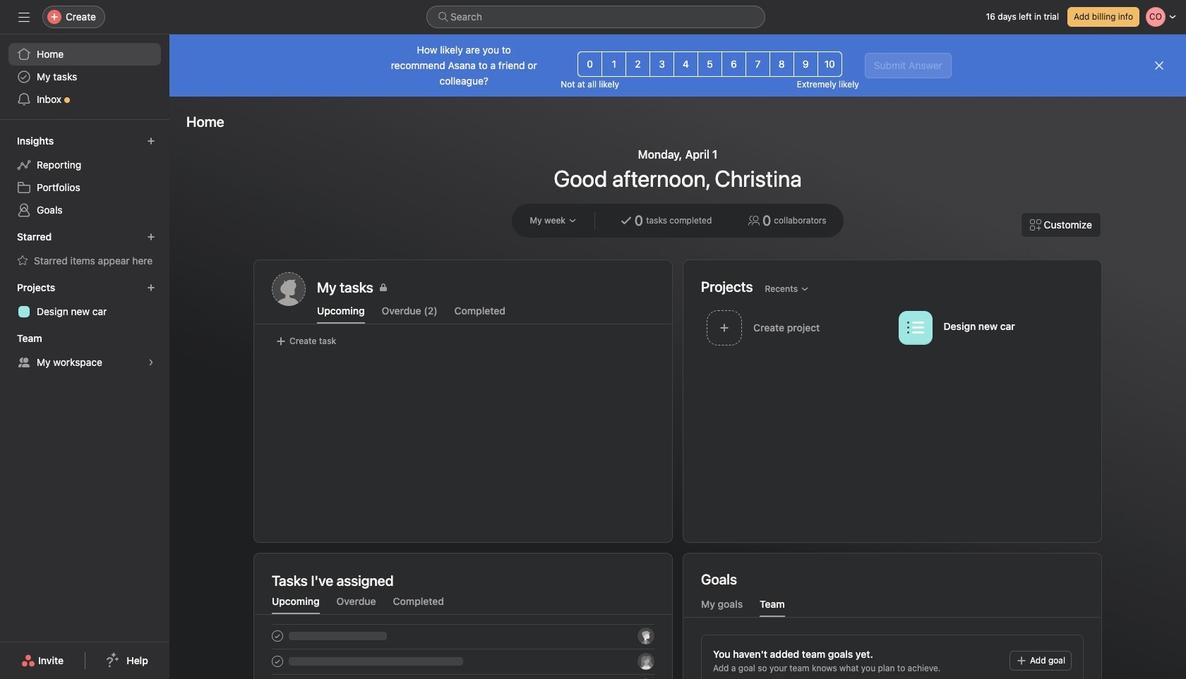 Task type: locate. For each thing, give the bounding box(es) containing it.
starred element
[[0, 225, 169, 275]]

list box
[[426, 6, 765, 28]]

option group
[[578, 52, 842, 77]]

insights element
[[0, 128, 169, 225]]

None radio
[[578, 52, 602, 77], [650, 52, 674, 77], [722, 52, 746, 77], [745, 52, 770, 77], [769, 52, 794, 77], [793, 52, 818, 77], [578, 52, 602, 77], [650, 52, 674, 77], [722, 52, 746, 77], [745, 52, 770, 77], [769, 52, 794, 77], [793, 52, 818, 77]]

list item
[[701, 306, 893, 349]]

None radio
[[602, 52, 626, 77], [626, 52, 650, 77], [674, 52, 698, 77], [698, 52, 722, 77], [817, 52, 842, 77], [602, 52, 626, 77], [626, 52, 650, 77], [674, 52, 698, 77], [698, 52, 722, 77], [817, 52, 842, 77]]

global element
[[0, 35, 169, 119]]

dismiss image
[[1154, 60, 1165, 71]]

teams element
[[0, 326, 169, 377]]

hide sidebar image
[[18, 11, 30, 23]]

add items to starred image
[[147, 233, 155, 241]]

add profile photo image
[[272, 273, 306, 306]]



Task type: describe. For each thing, give the bounding box(es) containing it.
projects element
[[0, 275, 169, 326]]

new insights image
[[147, 137, 155, 145]]

new project or portfolio image
[[147, 284, 155, 292]]

list image
[[907, 319, 924, 336]]

see details, my workspace image
[[147, 359, 155, 367]]



Task type: vqa. For each thing, say whether or not it's contained in the screenshot.
'Search' to the right
no



